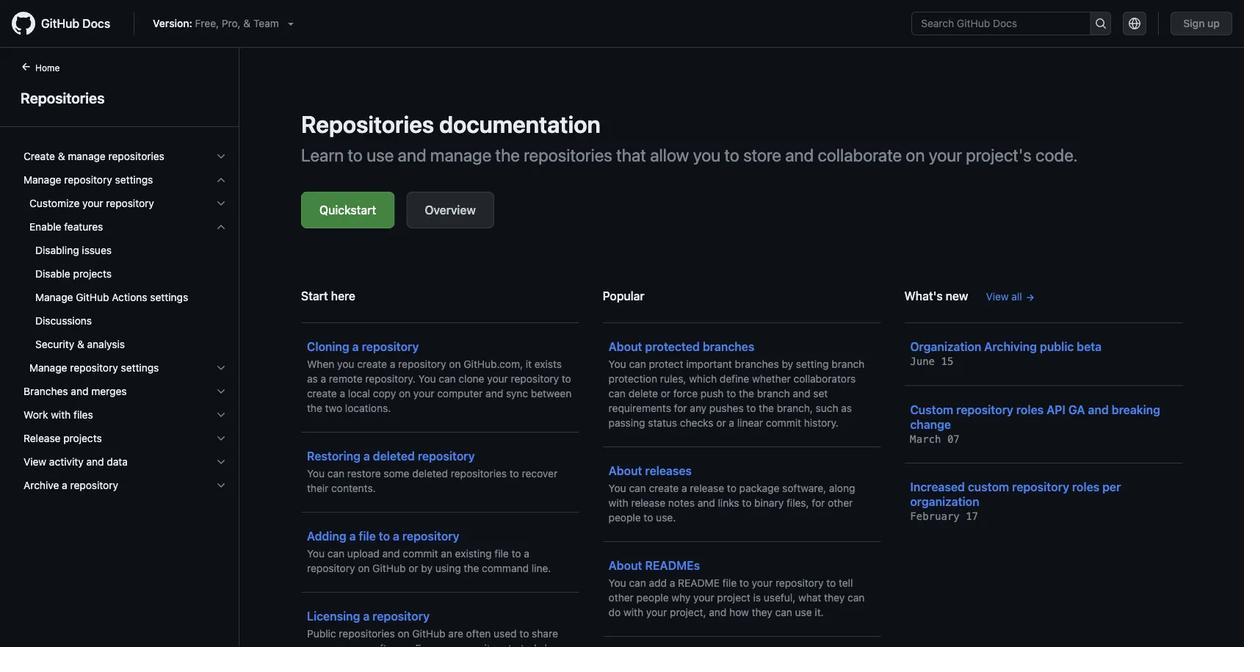 Task type: vqa. For each thing, say whether or not it's contained in the screenshot.
"repository." within You can delete any repository or fork if you're either an organization owner or have admin permissions for the repository or fork. Deleting a forked repository does not delete the upstream repository.
no



Task type: locate. For each thing, give the bounding box(es) containing it.
to right links
[[742, 497, 752, 509]]

1 about from the top
[[609, 340, 642, 354]]

code.
[[1036, 145, 1078, 165]]

with inside dropdown button
[[51, 409, 71, 421]]

sc 9kayk9 0 image
[[215, 151, 227, 162], [215, 409, 227, 421], [215, 456, 227, 468], [215, 480, 227, 491]]

work with files
[[24, 409, 93, 421]]

as inside about protected branches you can protect important branches by setting branch protection rules, which define whether collaborators can delete or force push to the branch and set requirements for any pushes to the branch, such as passing status checks or a linear commit history.
[[841, 402, 852, 414]]

to left recover
[[510, 467, 519, 480]]

your down are
[[434, 642, 455, 647]]

branches up important
[[703, 340, 755, 354]]

disable
[[35, 268, 70, 280]]

you up do
[[609, 577, 626, 589]]

1 sc 9kayk9 0 image from the top
[[215, 151, 227, 162]]

settings for 4th sc 9kayk9 0 image from the top
[[121, 362, 159, 374]]

and right upload
[[382, 548, 400, 560]]

manage repository settings element for settings
[[12, 192, 239, 380]]

2 vertical spatial &
[[77, 338, 84, 350]]

manage repository settings button up merges
[[18, 356, 233, 380]]

2 vertical spatial settings
[[121, 362, 159, 374]]

2 enable features element from the top
[[12, 239, 239, 356]]

0 horizontal spatial release
[[631, 497, 665, 509]]

view for view all
[[986, 290, 1009, 303]]

0 horizontal spatial other
[[609, 592, 634, 604]]

you up remote at the bottom of page
[[337, 358, 354, 370]]

you right allow
[[693, 145, 721, 165]]

licensing a repository public repositories on github are often used to share open source software. for your repository to truly b
[[307, 609, 566, 647]]

your inside licensing a repository public repositories on github are often used to share open source software. for your repository to truly b
[[434, 642, 455, 647]]

triangle down image
[[285, 18, 297, 29]]

and left "data"
[[86, 456, 104, 468]]

0 horizontal spatial &
[[58, 150, 65, 162]]

create down 'releases'
[[649, 482, 679, 494]]

on down upload
[[358, 562, 370, 574]]

4 sc 9kayk9 0 image from the top
[[215, 362, 227, 374]]

repositories
[[524, 145, 612, 165], [108, 150, 164, 162], [451, 467, 507, 480], [339, 628, 395, 640]]

and inside about releases you can create a release to package software, along with release notes and links to binary files, for other people to use.
[[697, 497, 715, 509]]

manage up branches
[[29, 362, 67, 374]]

and right store
[[785, 145, 814, 165]]

0 vertical spatial roles
[[1016, 402, 1044, 416]]

0 horizontal spatial repositories
[[21, 89, 105, 106]]

and inside cloning a repository when you create a repository on github.com, it exists as a remote repository. you can clone your repository to create a local copy on your computer and sync between the two locations.
[[486, 387, 503, 400]]

file up upload
[[359, 529, 376, 543]]

about inside the 'about readmes you can add a readme file to your repository to tell other people why your project is useful, what they can do with your project, and how they can use it.'
[[609, 559, 642, 572]]

0 vertical spatial create
[[357, 358, 387, 370]]

1 horizontal spatial by
[[782, 358, 793, 370]]

0 horizontal spatial they
[[752, 606, 772, 618]]

2 vertical spatial create
[[649, 482, 679, 494]]

3 about from the top
[[609, 559, 642, 572]]

github.com,
[[464, 358, 523, 370]]

by inside about protected branches you can protect important branches by setting branch protection rules, which define whether collaborators can delete or force push to the branch and set requirements for any pushes to the branch, such as passing status checks or a linear commit history.
[[782, 358, 793, 370]]

sc 9kayk9 0 image for the enable features dropdown button in the top left of the page
[[215, 221, 227, 233]]

your inside repositories documentation learn to use and manage the repositories that allow you to store and collaborate on your project's code.
[[929, 145, 962, 165]]

create inside about releases you can create a release to package software, along with release notes and links to binary files, for other people to use.
[[649, 482, 679, 494]]

Search GitHub Docs search field
[[912, 12, 1090, 35]]

to up command
[[512, 548, 521, 560]]

for
[[674, 402, 687, 414], [812, 497, 825, 509]]

and up 'files'
[[71, 385, 88, 397]]

the down existing
[[464, 562, 479, 574]]

2 vertical spatial file
[[722, 577, 737, 589]]

1 horizontal spatial release
[[690, 482, 724, 494]]

sign
[[1183, 17, 1205, 29]]

by left using
[[421, 562, 433, 574]]

can inside about releases you can create a release to package software, along with release notes and links to binary files, for other people to use.
[[629, 482, 646, 494]]

to up upload
[[379, 529, 390, 543]]

enable features element containing enable features
[[12, 215, 239, 356]]

public
[[307, 628, 336, 640]]

you inside repositories documentation learn to use and manage the repositories that allow you to store and collaborate on your project's code.
[[693, 145, 721, 165]]

or down 'pushes'
[[716, 417, 726, 429]]

cloning
[[307, 340, 349, 354]]

1 horizontal spatial use
[[795, 606, 812, 618]]

about inside about protected branches you can protect important branches by setting branch protection rules, which define whether collaborators can delete or force push to the branch and set requirements for any pushes to the branch, such as passing status checks or a linear commit history.
[[609, 340, 642, 354]]

settings right actions at the top left of page
[[150, 291, 188, 303]]

0 vertical spatial they
[[824, 592, 845, 604]]

about left "readmes"
[[609, 559, 642, 572]]

on up clone
[[449, 358, 461, 370]]

1 manage repository settings element from the top
[[12, 168, 239, 380]]

settings down 'security & analysis' link
[[121, 362, 159, 374]]

deleted up some
[[373, 449, 415, 463]]

store
[[743, 145, 781, 165]]

sc 9kayk9 0 image
[[215, 174, 227, 186], [215, 198, 227, 209], [215, 221, 227, 233], [215, 362, 227, 374], [215, 386, 227, 397], [215, 433, 227, 444]]

custom
[[910, 402, 953, 416]]

other down along
[[828, 497, 853, 509]]

1 vertical spatial use
[[795, 606, 812, 618]]

enable features element
[[12, 215, 239, 356], [12, 239, 239, 356]]

0 vertical spatial commit
[[766, 417, 801, 429]]

sc 9kayk9 0 image inside the customize your repository "dropdown button"
[[215, 198, 227, 209]]

a up notes
[[682, 482, 687, 494]]

sync
[[506, 387, 528, 400]]

sc 9kayk9 0 image inside branches and merges dropdown button
[[215, 386, 227, 397]]

can up "computer"
[[439, 373, 456, 385]]

and inside the 'about readmes you can add a readme file to your repository to tell other people why your project is useful, what they can do with your project, and how they can use it.'
[[709, 606, 727, 618]]

manage inside repositories documentation learn to use and manage the repositories that allow you to store and collaborate on your project's code.
[[430, 145, 491, 165]]

march 07 element
[[910, 433, 960, 445]]

manage up overview link
[[430, 145, 491, 165]]

1 enable features element from the top
[[12, 215, 239, 356]]

2 sc 9kayk9 0 image from the top
[[215, 198, 227, 209]]

manage inside create & manage repositories dropdown button
[[68, 150, 106, 162]]

1 horizontal spatial as
[[841, 402, 852, 414]]

0 horizontal spatial commit
[[403, 548, 438, 560]]

github docs
[[41, 17, 110, 30]]

projects down 'files'
[[63, 432, 102, 444]]

with left 'files'
[[51, 409, 71, 421]]

1 vertical spatial branch
[[757, 387, 790, 400]]

0 horizontal spatial roles
[[1016, 402, 1044, 416]]

you down the adding
[[307, 548, 325, 560]]

file up project
[[722, 577, 737, 589]]

0 horizontal spatial view
[[24, 456, 46, 468]]

history.
[[804, 417, 839, 429]]

they down is
[[752, 606, 772, 618]]

0 vertical spatial for
[[674, 402, 687, 414]]

to left store
[[724, 145, 739, 165]]

branch
[[832, 358, 865, 370], [757, 387, 790, 400]]

0 vertical spatial about
[[609, 340, 642, 354]]

0 vertical spatial repositories
[[21, 89, 105, 106]]

1 vertical spatial as
[[841, 402, 852, 414]]

and inside adding a file to a repository you can upload and commit an existing file to a repository on github or by using the command line.
[[382, 548, 400, 560]]

enable features element containing disabling issues
[[12, 239, 239, 356]]

as inside cloning a repository when you create a repository on github.com, it exists as a remote repository. you can clone your repository to create a local copy on your computer and sync between the two locations.
[[307, 373, 318, 385]]

use inside repositories documentation learn to use and manage the repositories that allow you to store and collaborate on your project's code.
[[367, 145, 394, 165]]

they down the tell
[[824, 592, 845, 604]]

whether
[[752, 373, 791, 385]]

1 vertical spatial view
[[24, 456, 46, 468]]

repositories element
[[0, 59, 239, 646]]

manage repository settings
[[24, 174, 153, 186], [29, 362, 159, 374]]

github down disable projects
[[76, 291, 109, 303]]

breaking
[[1112, 402, 1160, 416]]

1 horizontal spatial you
[[693, 145, 721, 165]]

can down 'releases'
[[629, 482, 646, 494]]

an
[[441, 548, 452, 560]]

manage inside manage github actions settings link
[[35, 291, 73, 303]]

create & manage repositories
[[24, 150, 164, 162]]

manage repository settings element
[[12, 168, 239, 380], [12, 192, 239, 380]]

sc 9kayk9 0 image inside create & manage repositories dropdown button
[[215, 151, 227, 162]]

0 vertical spatial settings
[[115, 174, 153, 186]]

2 vertical spatial with
[[624, 606, 643, 618]]

0 vertical spatial file
[[359, 529, 376, 543]]

why
[[672, 592, 691, 604]]

create up two
[[307, 387, 337, 400]]

with right do
[[624, 606, 643, 618]]

1 vertical spatial they
[[752, 606, 772, 618]]

commit
[[766, 417, 801, 429], [403, 548, 438, 560]]

open
[[307, 642, 331, 647]]

your down the github.com,
[[487, 373, 508, 385]]

roles inside custom repository roles api ga and breaking change march 07
[[1016, 402, 1044, 416]]

1 vertical spatial with
[[609, 497, 628, 509]]

& right pro,
[[243, 17, 251, 29]]

0 vertical spatial deleted
[[373, 449, 415, 463]]

5 sc 9kayk9 0 image from the top
[[215, 386, 227, 397]]

4 sc 9kayk9 0 image from the top
[[215, 480, 227, 491]]

0 vertical spatial other
[[828, 497, 853, 509]]

3 sc 9kayk9 0 image from the top
[[215, 221, 227, 233]]

manage down create
[[24, 174, 61, 186]]

create
[[357, 358, 387, 370], [307, 387, 337, 400], [649, 482, 679, 494]]

manage repository settings element containing manage repository settings
[[12, 168, 239, 380]]

your up is
[[752, 577, 773, 589]]

to inside "restoring a deleted repository you can restore some deleted repositories to recover their contents."
[[510, 467, 519, 480]]

release up links
[[690, 482, 724, 494]]

activity
[[49, 456, 83, 468]]

0 vertical spatial with
[[51, 409, 71, 421]]

home link
[[15, 61, 83, 76]]

0 vertical spatial as
[[307, 373, 318, 385]]

commit inside about protected branches you can protect important branches by setting branch protection rules, which define whether collaborators can delete or force push to the branch and set requirements for any pushes to the branch, such as passing status checks or a linear commit history.
[[766, 417, 801, 429]]

push
[[701, 387, 724, 400]]

github
[[41, 17, 79, 30], [76, 291, 109, 303], [372, 562, 406, 574], [412, 628, 446, 640]]

to up linear
[[746, 402, 756, 414]]

use
[[367, 145, 394, 165], [795, 606, 812, 618]]

and left sync
[[486, 387, 503, 400]]

disable projects
[[35, 268, 112, 280]]

the inside cloning a repository when you create a repository on github.com, it exists as a remote repository. you can clone your repository to create a local copy on your computer and sync between the two locations.
[[307, 402, 322, 414]]

2 vertical spatial manage
[[29, 362, 67, 374]]

enable features element for your
[[12, 215, 239, 356]]

about readmes you can add a readme file to your repository to tell other people why your project is useful, what they can do with your project, and how they can use it.
[[609, 559, 865, 618]]

07
[[947, 433, 960, 445]]

0 vertical spatial manage repository settings
[[24, 174, 153, 186]]

1 vertical spatial &
[[58, 150, 65, 162]]

1 vertical spatial by
[[421, 562, 433, 574]]

sc 9kayk9 0 image inside work with files dropdown button
[[215, 409, 227, 421]]

with
[[51, 409, 71, 421], [609, 497, 628, 509], [624, 606, 643, 618]]

1 vertical spatial release
[[631, 497, 665, 509]]

1 horizontal spatial roles
[[1072, 480, 1100, 494]]

1 vertical spatial create
[[307, 387, 337, 400]]

1 horizontal spatial view
[[986, 290, 1009, 303]]

the down define
[[739, 387, 754, 400]]

can inside adding a file to a repository you can upload and commit an existing file to a repository on github or by using the command line.
[[327, 548, 344, 560]]

settings
[[115, 174, 153, 186], [150, 291, 188, 303], [121, 362, 159, 374]]

1 vertical spatial manage
[[35, 291, 73, 303]]

0 vertical spatial &
[[243, 17, 251, 29]]

file
[[359, 529, 376, 543], [494, 548, 509, 560], [722, 577, 737, 589]]

manage up customize your repository
[[68, 150, 106, 162]]

view for view activity and data
[[24, 456, 46, 468]]

other up do
[[609, 592, 634, 604]]

your left project's
[[929, 145, 962, 165]]

you inside about protected branches you can protect important branches by setting branch protection rules, which define whether collaborators can delete or force push to the branch and set requirements for any pushes to the branch, such as passing status checks or a linear commit history.
[[609, 358, 626, 370]]

manage down disable
[[35, 291, 73, 303]]

1 horizontal spatial other
[[828, 497, 853, 509]]

as down when
[[307, 373, 318, 385]]

about protected branches you can protect important branches by setting branch protection rules, which define whether collaborators can delete or force push to the branch and set requirements for any pushes to the branch, such as passing status checks or a linear commit history.
[[609, 340, 865, 429]]

on inside repositories documentation learn to use and manage the repositories that allow you to store and collaborate on your project's code.
[[906, 145, 925, 165]]

roles
[[1016, 402, 1044, 416], [1072, 480, 1100, 494]]

roles left api
[[1016, 402, 1044, 416]]

with inside the 'about readmes you can add a readme file to your repository to tell other people why your project is useful, what they can do with your project, and how they can use it.'
[[624, 606, 643, 618]]

create up repository.
[[357, 358, 387, 370]]

and left how
[[709, 606, 727, 618]]

projects inside 'dropdown button'
[[63, 432, 102, 444]]

sign up
[[1183, 17, 1220, 29]]

0 horizontal spatial or
[[409, 562, 418, 574]]

organization
[[910, 340, 981, 354]]

1 horizontal spatial for
[[812, 497, 825, 509]]

sc 9kayk9 0 image for release projects 'dropdown button'
[[215, 433, 227, 444]]

2 horizontal spatial file
[[722, 577, 737, 589]]

can down the adding
[[327, 548, 344, 560]]

or down rules,
[[661, 387, 671, 400]]

repositories up the customize your repository "dropdown button"
[[108, 150, 164, 162]]

collaborators
[[794, 373, 856, 385]]

1 horizontal spatial repositories
[[301, 110, 434, 138]]

0 vertical spatial manage repository settings button
[[18, 168, 233, 192]]

github docs link
[[12, 12, 122, 35]]

a right archive
[[62, 479, 67, 491]]

0 horizontal spatial create
[[307, 387, 337, 400]]

file up command
[[494, 548, 509, 560]]

0 horizontal spatial you
[[337, 358, 354, 370]]

repositories down 'documentation'
[[524, 145, 612, 165]]

with left notes
[[609, 497, 628, 509]]

you inside the 'about readmes you can add a readme file to your repository to tell other people why your project is useful, what they can do with your project, and how they can use it.'
[[609, 577, 626, 589]]

and inside custom repository roles api ga and breaking change march 07
[[1088, 402, 1109, 416]]

they
[[824, 592, 845, 604], [752, 606, 772, 618]]

linear
[[737, 417, 763, 429]]

manage repository settings button
[[18, 168, 233, 192], [18, 356, 233, 380]]

0 vertical spatial or
[[661, 387, 671, 400]]

1 vertical spatial you
[[337, 358, 354, 370]]

1 vertical spatial manage repository settings
[[29, 362, 159, 374]]

sc 9kayk9 0 image inside archive a repository dropdown button
[[215, 480, 227, 491]]

settings inside manage github actions settings link
[[150, 291, 188, 303]]

& inside manage repository settings element
[[77, 338, 84, 350]]

1 vertical spatial manage repository settings button
[[18, 356, 233, 380]]

2 manage repository settings element from the top
[[12, 192, 239, 380]]

about up protection
[[609, 340, 642, 354]]

overview link
[[406, 192, 494, 228]]

projects inside manage repository settings element
[[73, 268, 112, 280]]

for down software,
[[812, 497, 825, 509]]

None search field
[[912, 12, 1111, 35]]

1 horizontal spatial &
[[77, 338, 84, 350]]

repository inside "restoring a deleted repository you can restore some deleted repositories to recover their contents."
[[418, 449, 475, 463]]

sc 9kayk9 0 image for work with files
[[215, 409, 227, 421]]

2 sc 9kayk9 0 image from the top
[[215, 409, 227, 421]]

rules,
[[660, 373, 686, 385]]

settings down create & manage repositories dropdown button
[[115, 174, 153, 186]]

1 horizontal spatial manage
[[430, 145, 491, 165]]

branch down whether
[[757, 387, 790, 400]]

and inside dropdown button
[[71, 385, 88, 397]]

1 vertical spatial other
[[609, 592, 634, 604]]

and up branch,
[[793, 387, 810, 400]]

2 horizontal spatial or
[[716, 417, 726, 429]]

2 vertical spatial or
[[409, 562, 418, 574]]

repositories for repositories documentation learn to use and manage the repositories that allow you to store and collaborate on your project's code.
[[301, 110, 434, 138]]

for down the force
[[674, 402, 687, 414]]

files
[[73, 409, 93, 421]]

github inside enable features element
[[76, 291, 109, 303]]

project's
[[966, 145, 1032, 165]]

0 horizontal spatial as
[[307, 373, 318, 385]]

you
[[609, 358, 626, 370], [418, 373, 436, 385], [307, 467, 325, 480], [609, 482, 626, 494], [307, 548, 325, 560], [609, 577, 626, 589]]

existing
[[455, 548, 492, 560]]

2 horizontal spatial &
[[243, 17, 251, 29]]

repositories inside repositories documentation learn to use and manage the repositories that allow you to store and collaborate on your project's code.
[[301, 110, 434, 138]]

to left 'use.'
[[644, 512, 653, 524]]

github inside licensing a repository public repositories on github are often used to share open source software. for your repository to truly b
[[412, 628, 446, 640]]

6 sc 9kayk9 0 image from the top
[[215, 433, 227, 444]]

1 horizontal spatial commit
[[766, 417, 801, 429]]

about releases you can create a release to package software, along with release notes and links to binary files, for other people to use.
[[609, 464, 855, 524]]

repositories for repositories
[[21, 89, 105, 106]]

manage repository settings for sixth sc 9kayk9 0 image from the bottom of the repositories element
[[24, 174, 153, 186]]

custom
[[968, 480, 1009, 494]]

1 vertical spatial for
[[812, 497, 825, 509]]

manage repository settings up customize your repository
[[24, 174, 153, 186]]

3 sc 9kayk9 0 image from the top
[[215, 456, 227, 468]]

& inside dropdown button
[[58, 150, 65, 162]]

search image
[[1095, 18, 1107, 29]]

remote
[[329, 373, 362, 385]]

on up software.
[[398, 628, 410, 640]]

releases
[[645, 464, 692, 478]]

0 vertical spatial by
[[782, 358, 793, 370]]

archive a repository
[[24, 479, 118, 491]]

enable features element for features
[[12, 239, 239, 356]]

2 vertical spatial about
[[609, 559, 642, 572]]

you up their
[[307, 467, 325, 480]]

analysis
[[87, 338, 125, 350]]

projects down issues
[[73, 268, 112, 280]]

0 vertical spatial projects
[[73, 268, 112, 280]]

upload
[[347, 548, 380, 560]]

here
[[331, 289, 355, 303]]

0 horizontal spatial manage
[[68, 150, 106, 162]]

or inside adding a file to a repository you can upload and commit an existing file to a repository on github or by using the command line.
[[409, 562, 418, 574]]

1 horizontal spatial they
[[824, 592, 845, 604]]

1 vertical spatial people
[[636, 592, 669, 604]]

repositories up learn
[[301, 110, 434, 138]]

view activity and data button
[[18, 450, 233, 474]]

february 17 element
[[910, 510, 978, 523]]

repositories
[[21, 89, 105, 106], [301, 110, 434, 138]]

about inside about releases you can create a release to package software, along with release notes and links to binary files, for other people to use.
[[609, 464, 642, 478]]

a right licensing
[[363, 609, 370, 623]]

a down 'pushes'
[[729, 417, 734, 429]]

branch up collaborators
[[832, 358, 865, 370]]

protect
[[649, 358, 683, 370]]

a inside the 'about readmes you can add a readme file to your repository to tell other people why your project is useful, what they can do with your project, and how they can use it.'
[[670, 577, 675, 589]]

repositories down home link
[[21, 89, 105, 106]]

about for about protected branches
[[609, 340, 642, 354]]

use inside the 'about readmes you can add a readme file to your repository to tell other people why your project is useful, what they can do with your project, and how they can use it.'
[[795, 606, 812, 618]]

you inside adding a file to a repository you can upload and commit an existing file to a repository on github or by using the command line.
[[307, 548, 325, 560]]

0 vertical spatial use
[[367, 145, 394, 165]]

manage repository settings button down create & manage repositories
[[18, 168, 233, 192]]

ga
[[1069, 402, 1085, 416]]

0 vertical spatial people
[[609, 512, 641, 524]]

1 vertical spatial projects
[[63, 432, 102, 444]]

repository inside custom repository roles api ga and breaking change march 07
[[956, 402, 1013, 416]]

commit inside adding a file to a repository you can upload and commit an existing file to a repository on github or by using the command line.
[[403, 548, 438, 560]]

status
[[648, 417, 677, 429]]

people inside the 'about readmes you can add a readme file to your repository to tell other people why your project is useful, what they can do with your project, and how they can use it.'
[[636, 592, 669, 604]]

your
[[929, 145, 962, 165], [82, 197, 103, 209], [487, 373, 508, 385], [413, 387, 434, 400], [752, 577, 773, 589], [693, 592, 714, 604], [646, 606, 667, 618], [434, 642, 455, 647]]

sc 9kayk9 0 image inside the enable features dropdown button
[[215, 221, 227, 233]]

0 horizontal spatial use
[[367, 145, 394, 165]]

manage repository settings element containing customize your repository
[[12, 192, 239, 380]]

about left 'releases'
[[609, 464, 642, 478]]

0 horizontal spatial for
[[674, 402, 687, 414]]

0 vertical spatial branch
[[832, 358, 865, 370]]

1 vertical spatial roles
[[1072, 480, 1100, 494]]

a up restore
[[363, 449, 370, 463]]

0 horizontal spatial by
[[421, 562, 433, 574]]

repositories inside licensing a repository public repositories on github are often used to share open source software. for your repository to truly b
[[339, 628, 395, 640]]

view inside view activity and data dropdown button
[[24, 456, 46, 468]]

sc 9kayk9 0 image inside release projects 'dropdown button'
[[215, 433, 227, 444]]

can down restoring
[[327, 467, 344, 480]]

2 horizontal spatial create
[[649, 482, 679, 494]]

1 horizontal spatial or
[[661, 387, 671, 400]]

cloning a repository when you create a repository on github.com, it exists as a remote repository. you can clone your repository to create a local copy on your computer and sync between the two locations.
[[307, 340, 572, 414]]

adding
[[307, 529, 346, 543]]

useful,
[[764, 592, 796, 604]]

1 vertical spatial commit
[[403, 548, 438, 560]]

2 about from the top
[[609, 464, 642, 478]]

1 vertical spatial file
[[494, 548, 509, 560]]

documentation
[[439, 110, 601, 138]]

their
[[307, 482, 329, 494]]

1 vertical spatial about
[[609, 464, 642, 478]]

view
[[986, 290, 1009, 303], [24, 456, 46, 468]]

do
[[609, 606, 621, 618]]

roles inside increased custom repository roles per organization february 17
[[1072, 480, 1100, 494]]

use left it. at right
[[795, 606, 812, 618]]

june 15 element
[[910, 355, 954, 368]]

you
[[693, 145, 721, 165], [337, 358, 354, 370]]

by inside adding a file to a repository you can upload and commit an existing file to a repository on github or by using the command line.
[[421, 562, 433, 574]]

people inside about releases you can create a release to package software, along with release notes and links to binary files, for other people to use.
[[609, 512, 641, 524]]

line.
[[532, 562, 551, 574]]

0 horizontal spatial file
[[359, 529, 376, 543]]

sc 9kayk9 0 image inside view activity and data dropdown button
[[215, 456, 227, 468]]

view all
[[986, 290, 1022, 303]]

view inside view all link
[[986, 290, 1009, 303]]

1 vertical spatial repositories
[[301, 110, 434, 138]]

commit down branch,
[[766, 417, 801, 429]]

disabling issues link
[[18, 239, 233, 262]]

repositories up source
[[339, 628, 395, 640]]

0 vertical spatial view
[[986, 290, 1009, 303]]



Task type: describe. For each thing, give the bounding box(es) containing it.
change
[[910, 417, 951, 431]]

sc 9kayk9 0 image for create & manage repositories
[[215, 151, 227, 162]]

start
[[301, 289, 328, 303]]

disabling
[[35, 244, 79, 256]]

your down 'add'
[[646, 606, 667, 618]]

to right learn
[[348, 145, 363, 165]]

file inside the 'about readmes you can add a readme file to your repository to tell other people why your project is useful, what they can do with your project, and how they can use it.'
[[722, 577, 737, 589]]

enable
[[29, 221, 61, 233]]

projects for disable projects
[[73, 268, 112, 280]]

a down remote at the bottom of page
[[340, 387, 345, 400]]

force
[[673, 387, 698, 400]]

some
[[384, 467, 409, 480]]

manage repository settings for 4th sc 9kayk9 0 image from the top
[[29, 362, 159, 374]]

features
[[64, 221, 103, 233]]

1 sc 9kayk9 0 image from the top
[[215, 174, 227, 186]]

pro,
[[222, 17, 241, 29]]

on inside licensing a repository public repositories on github are often used to share open source software. for your repository to truly b
[[398, 628, 410, 640]]

release projects button
[[18, 427, 233, 450]]

release projects
[[24, 432, 102, 444]]

using
[[435, 562, 461, 574]]

truly
[[521, 642, 542, 647]]

on right copy
[[399, 387, 411, 400]]

1 vertical spatial deleted
[[412, 467, 448, 480]]

to inside cloning a repository when you create a repository on github.com, it exists as a remote repository. you can clone your repository to create a local copy on your computer and sync between the two locations.
[[562, 373, 571, 385]]

disable projects link
[[18, 262, 233, 286]]

a inside dropdown button
[[62, 479, 67, 491]]

a up upload
[[349, 529, 356, 543]]

view all link
[[986, 289, 1035, 304]]

is
[[753, 592, 761, 604]]

software,
[[782, 482, 826, 494]]

per
[[1102, 480, 1121, 494]]

computer
[[437, 387, 483, 400]]

disabling issues
[[35, 244, 112, 256]]

sc 9kayk9 0 image for the customize your repository "dropdown button"
[[215, 198, 227, 209]]

that
[[616, 145, 646, 165]]

a down some
[[393, 529, 399, 543]]

the inside repositories documentation learn to use and manage the repositories that allow you to store and collaborate on your project's code.
[[495, 145, 520, 165]]

what's new
[[904, 289, 968, 303]]

on inside adding a file to a repository you can upload and commit an existing file to a repository on github or by using the command line.
[[358, 562, 370, 574]]

15
[[941, 355, 954, 368]]

the up linear
[[759, 402, 774, 414]]

a up repository.
[[390, 358, 395, 370]]

your down readme
[[693, 592, 714, 604]]

can inside cloning a repository when you create a repository on github.com, it exists as a remote repository. you can clone your repository to create a local copy on your computer and sync between the two locations.
[[439, 373, 456, 385]]

or for repository
[[409, 562, 418, 574]]

other inside the 'about readmes you can add a readme file to your repository to tell other people why your project is useful, what they can do with your project, and how they can use it.'
[[609, 592, 634, 604]]

repository inside "dropdown button"
[[106, 197, 154, 209]]

version:
[[153, 17, 192, 29]]

can left 'add'
[[629, 577, 646, 589]]

define
[[720, 373, 749, 385]]

can down useful,
[[775, 606, 792, 618]]

you inside cloning a repository when you create a repository on github.com, it exists as a remote repository. you can clone your repository to create a local copy on your computer and sync between the two locations.
[[418, 373, 436, 385]]

your left "computer"
[[413, 387, 434, 400]]

the inside adding a file to a repository you can upload and commit an existing file to a repository on github or by using the command line.
[[464, 562, 479, 574]]

package
[[739, 482, 779, 494]]

increased
[[910, 480, 965, 494]]

sc 9kayk9 0 image for view activity and data
[[215, 456, 227, 468]]

allow
[[650, 145, 689, 165]]

about for about readmes
[[609, 559, 642, 572]]

it
[[526, 358, 532, 370]]

can down protection
[[609, 387, 626, 400]]

and up overview on the top of page
[[398, 145, 426, 165]]

github inside adding a file to a repository you can upload and commit an existing file to a repository on github or by using the command line.
[[372, 562, 406, 574]]

what's
[[904, 289, 943, 303]]

popular
[[603, 289, 645, 303]]

a inside "restoring a deleted repository you can restore some deleted repositories to recover their contents."
[[363, 449, 370, 463]]

checks
[[680, 417, 714, 429]]

a down when
[[321, 373, 326, 385]]

1 vertical spatial or
[[716, 417, 726, 429]]

command
[[482, 562, 529, 574]]

repositories link
[[18, 87, 221, 109]]

manage github actions settings link
[[18, 286, 233, 309]]

free,
[[195, 17, 219, 29]]

repositories inside "restoring a deleted repository you can restore some deleted repositories to recover their contents."
[[451, 467, 507, 480]]

0 vertical spatial manage
[[24, 174, 61, 186]]

repository inside increased custom repository roles per organization february 17
[[1012, 480, 1069, 494]]

release
[[24, 432, 61, 444]]

& for security & analysis
[[77, 338, 84, 350]]

often
[[466, 628, 491, 640]]

1 horizontal spatial branch
[[832, 358, 865, 370]]

restoring a deleted repository you can restore some deleted repositories to recover their contents.
[[307, 449, 558, 494]]

a inside about releases you can create a release to package software, along with release notes and links to binary files, for other people to use.
[[682, 482, 687, 494]]

other inside about releases you can create a release to package software, along with release notes and links to binary files, for other people to use.
[[828, 497, 853, 509]]

1 vertical spatial branches
[[735, 358, 779, 370]]

branches and merges button
[[18, 380, 233, 403]]

sign up link
[[1171, 12, 1232, 35]]

passing
[[609, 417, 645, 429]]

to up links
[[727, 482, 736, 494]]

restoring
[[307, 449, 360, 463]]

organization archiving public beta june 15
[[910, 340, 1102, 368]]

your inside "dropdown button"
[[82, 197, 103, 209]]

2 manage repository settings button from the top
[[18, 356, 233, 380]]

to up 'truly'
[[520, 628, 529, 640]]

for inside about releases you can create a release to package software, along with release notes and links to binary files, for other people to use.
[[812, 497, 825, 509]]

0 vertical spatial release
[[690, 482, 724, 494]]

delete
[[628, 387, 658, 400]]

docs
[[82, 17, 110, 30]]

organization
[[910, 495, 979, 509]]

for inside about protected branches you can protect important branches by setting branch protection rules, which define whether collaborators can delete or force push to the branch and set requirements for any pushes to the branch, such as passing status checks or a linear commit history.
[[674, 402, 687, 414]]

it.
[[815, 606, 824, 618]]

version: free, pro, & team
[[153, 17, 279, 29]]

1 horizontal spatial create
[[357, 358, 387, 370]]

with inside about releases you can create a release to package software, along with release notes and links to binary files, for other people to use.
[[609, 497, 628, 509]]

between
[[531, 387, 572, 400]]

settings for sixth sc 9kayk9 0 image from the bottom of the repositories element
[[115, 174, 153, 186]]

can down the tell
[[848, 592, 865, 604]]

a up command
[[524, 548, 529, 560]]

to up project
[[740, 577, 749, 589]]

june
[[910, 355, 935, 368]]

sc 9kayk9 0 image for branches and merges dropdown button at the bottom left of page
[[215, 386, 227, 397]]

sc 9kayk9 0 image for archive a repository
[[215, 480, 227, 491]]

exists
[[535, 358, 562, 370]]

collaborate
[[818, 145, 902, 165]]

0 horizontal spatial branch
[[757, 387, 790, 400]]

what
[[798, 592, 821, 604]]

17
[[966, 510, 978, 523]]

start here
[[301, 289, 355, 303]]

can up protection
[[629, 358, 646, 370]]

0 vertical spatial branches
[[703, 340, 755, 354]]

github left docs
[[41, 17, 79, 30]]

software.
[[369, 642, 413, 647]]

quickstart link
[[301, 192, 395, 228]]

you inside "restoring a deleted repository you can restore some deleted repositories to recover their contents."
[[307, 467, 325, 480]]

and inside dropdown button
[[86, 456, 104, 468]]

enable features
[[29, 221, 103, 233]]

binary
[[754, 497, 784, 509]]

you inside cloning a repository when you create a repository on github.com, it exists as a remote repository. you can clone your repository to create a local copy on your computer and sync between the two locations.
[[337, 358, 354, 370]]

a inside about protected branches you can protect important branches by setting branch protection rules, which define whether collaborators can delete or force push to the branch and set requirements for any pushes to the branch, such as passing status checks or a linear commit history.
[[729, 417, 734, 429]]

repositories inside dropdown button
[[108, 150, 164, 162]]

to down define
[[727, 387, 736, 400]]

two
[[325, 402, 342, 414]]

1 manage repository settings button from the top
[[18, 168, 233, 192]]

or for protect
[[661, 387, 671, 400]]

1 horizontal spatial file
[[494, 548, 509, 560]]

february
[[910, 510, 960, 523]]

select language: current language is english image
[[1129, 18, 1141, 29]]

source
[[334, 642, 366, 647]]

you inside about releases you can create a release to package software, along with release notes and links to binary files, for other people to use.
[[609, 482, 626, 494]]

projects for release projects
[[63, 432, 102, 444]]

contents.
[[331, 482, 376, 494]]

set
[[813, 387, 828, 400]]

repositories inside repositories documentation learn to use and manage the repositories that allow you to store and collaborate on your project's code.
[[524, 145, 612, 165]]

archive a repository button
[[18, 474, 233, 497]]

for
[[415, 642, 431, 647]]

adding a file to a repository you can upload and commit an existing file to a repository on github or by using the command line.
[[307, 529, 551, 574]]

about for about releases
[[609, 464, 642, 478]]

a right 'cloning'
[[352, 340, 359, 354]]

can inside "restoring a deleted repository you can restore some deleted repositories to recover their contents."
[[327, 467, 344, 480]]

such
[[816, 402, 838, 414]]

branch,
[[777, 402, 813, 414]]

view activity and data
[[24, 456, 128, 468]]

customize your repository button
[[18, 192, 233, 215]]

public
[[1040, 340, 1074, 354]]

share
[[532, 628, 558, 640]]

to down used at the left bottom of the page
[[508, 642, 518, 647]]

& for create & manage repositories
[[58, 150, 65, 162]]

security
[[35, 338, 74, 350]]

manage repository settings element for manage
[[12, 168, 239, 380]]

work with files button
[[18, 403, 233, 427]]

a inside licensing a repository public repositories on github are often used to share open source software. for your repository to truly b
[[363, 609, 370, 623]]

repository inside the 'about readmes you can add a readme file to your repository to tell other people why your project is useful, what they can do with your project, and how they can use it.'
[[776, 577, 824, 589]]

restore
[[347, 467, 381, 480]]

and inside about protected branches you can protect important branches by setting branch protection rules, which define whether collaborators can delete or force push to the branch and set requirements for any pushes to the branch, such as passing status checks or a linear commit history.
[[793, 387, 810, 400]]

to left the tell
[[826, 577, 836, 589]]

along
[[829, 482, 855, 494]]

protected
[[645, 340, 700, 354]]



